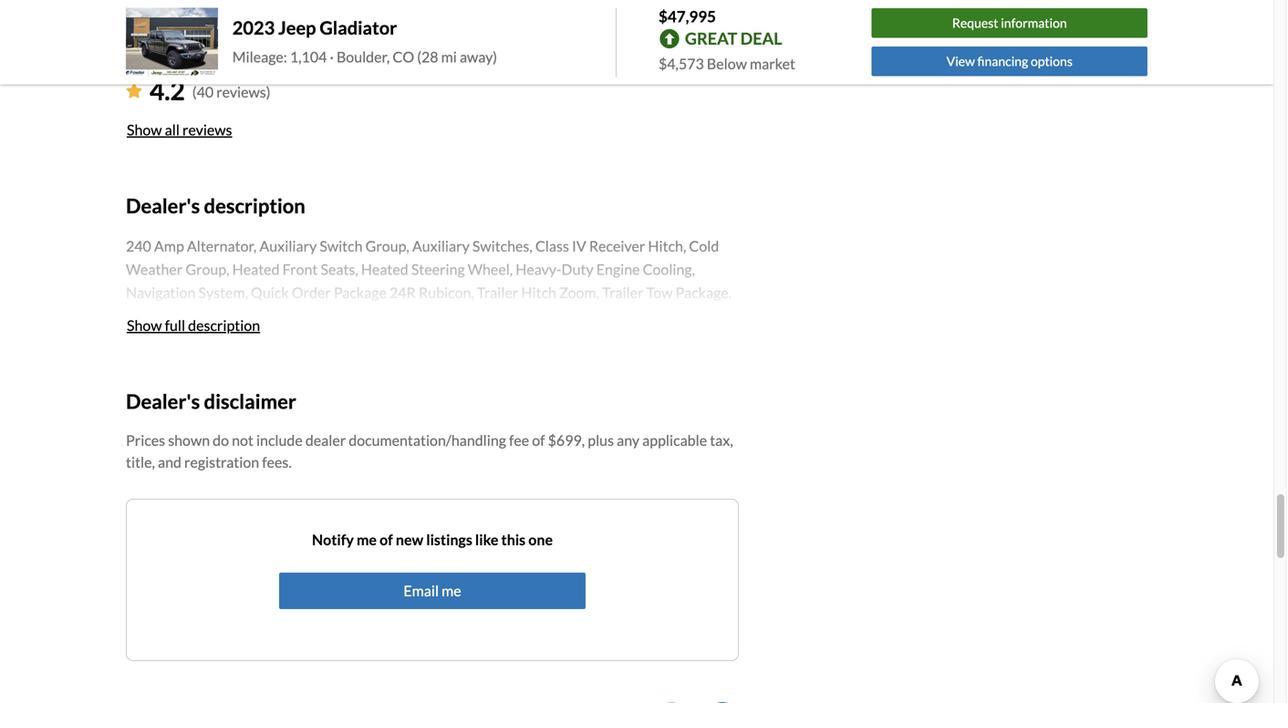Task type: locate. For each thing, give the bounding box(es) containing it.
0 horizontal spatial jeep
[[163, 306, 193, 324]]

2023 up carfax
[[126, 306, 160, 324]]

any
[[617, 431, 640, 449]]

1 horizontal spatial heated
[[361, 260, 409, 277]]

1 vertical spatial me
[[442, 582, 462, 599]]

1 vertical spatial dealer's
[[126, 389, 200, 412]]

market inside 240 amp alternator, auxiliary switch group, auxiliary switches, class iv receiver hitch, cold weather group, heated front seats, heated steering wheel, heavy-duty engine cooling, navigation system, quick order package 24r rubicon, trailer hitch zoom, trailer tow package. 2023 jeep gladiator rubicon sarge green clearcoat 3.6l v6 24v vvt 4wd 8-speed automatic carfax one-owner. clean carfax.  priced below kbb fair purchase price! odometer is 2838 miles below market average! additional information
[[204, 353, 250, 371]]

fee
[[509, 431, 530, 449]]

odometer
[[617, 330, 683, 347]]

2 auxiliary from the left
[[412, 236, 470, 254]]

0 vertical spatial 2023
[[233, 17, 275, 39]]

rubicon,
[[419, 283, 474, 301]]

weather
[[126, 260, 183, 277]]

1 horizontal spatial gladiator
[[320, 17, 397, 39]]

email me button
[[279, 572, 586, 609]]

1 heated from the left
[[232, 260, 280, 277]]

market down deal
[[750, 55, 796, 73]]

email
[[404, 582, 439, 599]]

1 horizontal spatial group,
[[366, 236, 410, 254]]

reviews up 4.2 (40 reviews)
[[190, 34, 261, 57]]

description up alternator,
[[204, 193, 306, 217]]

gladiator up boulder,
[[320, 17, 397, 39]]

2 dealer's from the top
[[126, 389, 200, 412]]

0 vertical spatial gladiator
[[320, 17, 397, 39]]

show full description
[[127, 316, 260, 333]]

1 vertical spatial show
[[127, 316, 162, 333]]

quick
[[251, 283, 289, 301]]

me right 'email'
[[442, 582, 462, 599]]

1 vertical spatial group,
[[186, 260, 230, 277]]

dealer reviews
[[126, 34, 261, 57]]

gladiator
[[320, 17, 397, 39], [195, 306, 256, 324]]

dealer's up amp
[[126, 193, 200, 217]]

documentation/handling
[[349, 431, 507, 449]]

description down system,
[[188, 316, 260, 333]]

0 horizontal spatial group,
[[186, 260, 230, 277]]

1 vertical spatial below
[[162, 353, 201, 371]]

financing
[[978, 53, 1029, 69]]

gladiator down system,
[[195, 306, 256, 324]]

gladiator inside 240 amp alternator, auxiliary switch group, auxiliary switches, class iv receiver hitch, cold weather group, heated front seats, heated steering wheel, heavy-duty engine cooling, navigation system, quick order package 24r rubicon, trailer hitch zoom, trailer tow package. 2023 jeep gladiator rubicon sarge green clearcoat 3.6l v6 24v vvt 4wd 8-speed automatic carfax one-owner. clean carfax.  priced below kbb fair purchase price! odometer is 2838 miles below market average! additional information
[[195, 306, 256, 324]]

1 horizontal spatial below
[[412, 330, 451, 347]]

owner.
[[217, 330, 264, 347]]

order
[[292, 283, 331, 301]]

jeep up '1,104'
[[278, 17, 316, 39]]

options
[[1031, 53, 1073, 69]]

additional
[[126, 376, 193, 394]]

of right fee
[[532, 431, 545, 449]]

auxiliary up front
[[260, 236, 317, 254]]

view financing options
[[947, 53, 1073, 69]]

auxiliary
[[260, 236, 317, 254], [412, 236, 470, 254]]

jeep inside 240 amp alternator, auxiliary switch group, auxiliary switches, class iv receiver hitch, cold weather group, heated front seats, heated steering wheel, heavy-duty engine cooling, navigation system, quick order package 24r rubicon, trailer hitch zoom, trailer tow package. 2023 jeep gladiator rubicon sarge green clearcoat 3.6l v6 24v vvt 4wd 8-speed automatic carfax one-owner. clean carfax.  priced below kbb fair purchase price! odometer is 2838 miles below market average! additional information
[[163, 306, 193, 324]]

$4,573
[[659, 55, 704, 73]]

show inside button
[[127, 120, 162, 138]]

4wd
[[574, 306, 608, 324]]

average!
[[252, 353, 308, 371]]

mi
[[441, 48, 457, 66]]

trailer down engine
[[603, 283, 644, 301]]

reviews right all
[[183, 120, 232, 138]]

1 dealer's from the top
[[126, 193, 200, 217]]

purchase
[[514, 330, 573, 347]]

me for notify
[[357, 530, 377, 548]]

hitch,
[[648, 236, 687, 254]]

jeep
[[278, 17, 316, 39], [163, 306, 193, 324]]

mileage:
[[233, 48, 287, 66]]

group, down alternator,
[[186, 260, 230, 277]]

show left full
[[127, 316, 162, 333]]

dealer's for dealer's description
[[126, 193, 200, 217]]

carfax
[[126, 330, 182, 347]]

1 horizontal spatial 2023
[[233, 17, 275, 39]]

1 horizontal spatial trailer
[[603, 283, 644, 301]]

request information
[[953, 15, 1068, 31]]

me right notify
[[357, 530, 377, 548]]

1 vertical spatial gladiator
[[195, 306, 256, 324]]

1 horizontal spatial me
[[442, 582, 462, 599]]

below down the clearcoat
[[412, 330, 451, 347]]

1 vertical spatial reviews
[[183, 120, 232, 138]]

0 horizontal spatial trailer
[[477, 283, 519, 301]]

heated up quick
[[232, 260, 280, 277]]

3.6l
[[461, 306, 489, 324]]

2023 up mileage:
[[233, 17, 275, 39]]

1 vertical spatial jeep
[[163, 306, 193, 324]]

0 horizontal spatial gladiator
[[195, 306, 256, 324]]

1 vertical spatial description
[[188, 316, 260, 333]]

dealer's up prices
[[126, 389, 200, 412]]

of inside prices shown do not include dealer documentation/handling fee of $699, plus any applicable tax, title, and registration fees.
[[532, 431, 545, 449]]

green
[[353, 306, 393, 324]]

dealer
[[306, 431, 346, 449]]

0 horizontal spatial auxiliary
[[260, 236, 317, 254]]

2 trailer from the left
[[603, 283, 644, 301]]

2023
[[233, 17, 275, 39], [126, 306, 160, 324]]

1 horizontal spatial auxiliary
[[412, 236, 470, 254]]

of left new
[[380, 530, 393, 548]]

1 vertical spatial 2023
[[126, 306, 160, 324]]

0 horizontal spatial heated
[[232, 260, 280, 277]]

0 vertical spatial me
[[357, 530, 377, 548]]

below
[[412, 330, 451, 347], [162, 353, 201, 371]]

0 horizontal spatial me
[[357, 530, 377, 548]]

zoom,
[[560, 283, 600, 301]]

0 horizontal spatial 2023
[[126, 306, 160, 324]]

boulder,
[[337, 48, 390, 66]]

priced
[[368, 330, 409, 347]]

auxiliary up steering
[[412, 236, 470, 254]]

me inside button
[[442, 582, 462, 599]]

clearcoat
[[396, 306, 458, 324]]

group, right switch
[[366, 236, 410, 254]]

0 vertical spatial of
[[532, 431, 545, 449]]

class
[[536, 236, 569, 254]]

0 vertical spatial show
[[127, 120, 162, 138]]

show for dealer's
[[127, 316, 162, 333]]

1 vertical spatial of
[[380, 530, 393, 548]]

2023 inside 240 amp alternator, auxiliary switch group, auxiliary switches, class iv receiver hitch, cold weather group, heated front seats, heated steering wheel, heavy-duty engine cooling, navigation system, quick order package 24r rubicon, trailer hitch zoom, trailer tow package. 2023 jeep gladiator rubicon sarge green clearcoat 3.6l v6 24v vvt 4wd 8-speed automatic carfax one-owner. clean carfax.  priced below kbb fair purchase price! odometer is 2838 miles below market average! additional information
[[126, 306, 160, 324]]

one
[[529, 530, 553, 548]]

1 vertical spatial market
[[204, 353, 250, 371]]

iv
[[572, 236, 587, 254]]

group,
[[366, 236, 410, 254], [186, 260, 230, 277]]

0 vertical spatial dealer's
[[126, 193, 200, 217]]

reviews inside the show all reviews button
[[183, 120, 232, 138]]

0 vertical spatial reviews
[[190, 34, 261, 57]]

$47,995
[[659, 7, 717, 26]]

below down one-
[[162, 353, 201, 371]]

show for dealer
[[127, 120, 162, 138]]

carfax.
[[306, 330, 365, 347]]

switch
[[320, 236, 363, 254]]

·
[[330, 48, 334, 66]]

registration
[[184, 453, 259, 471]]

great
[[685, 28, 738, 49]]

1 show from the top
[[127, 120, 162, 138]]

trailer up "v6"
[[477, 283, 519, 301]]

2838
[[699, 330, 733, 347]]

0 vertical spatial jeep
[[278, 17, 316, 39]]

prices
[[126, 431, 165, 449]]

1 horizontal spatial market
[[750, 55, 796, 73]]

2 show from the top
[[127, 316, 162, 333]]

1 horizontal spatial jeep
[[278, 17, 316, 39]]

jeep down navigation
[[163, 306, 193, 324]]

market up information
[[204, 353, 250, 371]]

(40
[[192, 82, 214, 100]]

0 vertical spatial group,
[[366, 236, 410, 254]]

disclaimer
[[204, 389, 297, 412]]

show
[[127, 120, 162, 138], [127, 316, 162, 333]]

cold
[[690, 236, 720, 254]]

1 horizontal spatial of
[[532, 431, 545, 449]]

fair
[[486, 330, 511, 347]]

wheel,
[[468, 260, 513, 277]]

description inside button
[[188, 316, 260, 333]]

dealer's
[[126, 193, 200, 217], [126, 389, 200, 412]]

0 horizontal spatial market
[[204, 353, 250, 371]]

heated up the 24r
[[361, 260, 409, 277]]

trailer
[[477, 283, 519, 301], [603, 283, 644, 301]]

show all reviews
[[127, 120, 232, 138]]

show left all
[[127, 120, 162, 138]]

show inside button
[[127, 316, 162, 333]]

like
[[475, 530, 499, 548]]



Task type: describe. For each thing, give the bounding box(es) containing it.
hitch
[[522, 283, 557, 301]]

2023 jeep gladiator image
[[126, 8, 218, 77]]

miles
[[126, 353, 159, 371]]

0 vertical spatial below
[[412, 330, 451, 347]]

engine
[[597, 260, 640, 277]]

system,
[[198, 283, 248, 301]]

2023 inside 2023 jeep gladiator mileage: 1,104 · boulder, co (28 mi away)
[[233, 17, 275, 39]]

$4,573 below market
[[659, 55, 796, 73]]

front
[[283, 260, 318, 277]]

gladiator inside 2023 jeep gladiator mileage: 1,104 · boulder, co (28 mi away)
[[320, 17, 397, 39]]

view
[[947, 53, 976, 69]]

email me
[[404, 582, 462, 599]]

duty
[[562, 260, 594, 277]]

clean
[[267, 330, 304, 347]]

is
[[686, 330, 696, 347]]

receiver
[[590, 236, 646, 254]]

240
[[126, 236, 151, 254]]

dealer's description
[[126, 193, 306, 217]]

0 vertical spatial market
[[750, 55, 796, 73]]

jeep inside 2023 jeep gladiator mileage: 1,104 · boulder, co (28 mi away)
[[278, 17, 316, 39]]

include
[[256, 431, 303, 449]]

request information button
[[872, 8, 1148, 38]]

heavy-
[[516, 260, 562, 277]]

2 heated from the left
[[361, 260, 409, 277]]

tow
[[647, 283, 673, 301]]

dealer
[[126, 34, 187, 57]]

fees.
[[262, 453, 292, 471]]

shown
[[168, 431, 210, 449]]

0 horizontal spatial of
[[380, 530, 393, 548]]

great deal
[[685, 28, 783, 49]]

0 vertical spatial description
[[204, 193, 306, 217]]

show full description button
[[126, 305, 261, 345]]

240 amp alternator, auxiliary switch group, auxiliary switches, class iv receiver hitch, cold weather group, heated front seats, heated steering wheel, heavy-duty engine cooling, navigation system, quick order package 24r rubicon, trailer hitch zoom, trailer tow package. 2023 jeep gladiator rubicon sarge green clearcoat 3.6l v6 24v vvt 4wd 8-speed automatic carfax one-owner. clean carfax.  priced below kbb fair purchase price! odometer is 2838 miles below market average! additional information
[[126, 236, 734, 394]]

2023 jeep gladiator mileage: 1,104 · boulder, co (28 mi away)
[[233, 17, 498, 66]]

prices shown do not include dealer documentation/handling fee of $699, plus any applicable tax, title, and registration fees.
[[126, 431, 734, 471]]

star image
[[126, 82, 142, 97]]

0 horizontal spatial below
[[162, 353, 201, 371]]

kbb
[[454, 330, 483, 347]]

1,104
[[290, 48, 327, 66]]

dealer's for dealer's disclaimer
[[126, 389, 200, 412]]

1 trailer from the left
[[477, 283, 519, 301]]

vvt
[[542, 306, 571, 324]]

24v
[[513, 306, 540, 324]]

view financing options button
[[872, 47, 1148, 76]]

one-
[[185, 330, 217, 347]]

seats,
[[321, 260, 358, 277]]

24r
[[390, 283, 416, 301]]

not
[[232, 431, 254, 449]]

reviews)
[[217, 82, 271, 100]]

me for email
[[442, 582, 462, 599]]

all
[[165, 120, 180, 138]]

new
[[396, 530, 424, 548]]

4.2
[[150, 74, 185, 105]]

deal
[[741, 28, 783, 49]]

co
[[393, 48, 414, 66]]

switches,
[[473, 236, 533, 254]]

sarge
[[314, 306, 350, 324]]

package.
[[676, 283, 732, 301]]

title,
[[126, 453, 155, 471]]

plus
[[588, 431, 614, 449]]

this
[[502, 530, 526, 548]]

dealer's disclaimer
[[126, 389, 297, 412]]

1 auxiliary from the left
[[260, 236, 317, 254]]

notify me of new listings like this one
[[312, 530, 553, 548]]

request
[[953, 15, 999, 31]]

speed
[[624, 306, 664, 324]]

(28
[[417, 48, 439, 66]]

automatic
[[667, 306, 734, 324]]

amp
[[154, 236, 184, 254]]

navigation
[[126, 283, 196, 301]]

8-
[[611, 306, 624, 324]]

4.2 (40 reviews)
[[150, 74, 271, 105]]

away)
[[460, 48, 498, 66]]

information
[[1001, 15, 1068, 31]]

below
[[707, 55, 747, 73]]

listings
[[426, 530, 473, 548]]

tax,
[[710, 431, 734, 449]]

information
[[195, 376, 272, 394]]

cooling,
[[643, 260, 696, 277]]

$699,
[[548, 431, 585, 449]]

do
[[213, 431, 229, 449]]

v6
[[492, 306, 510, 324]]

notify
[[312, 530, 354, 548]]



Task type: vqa. For each thing, say whether or not it's contained in the screenshot.
Sell in dropdown button
no



